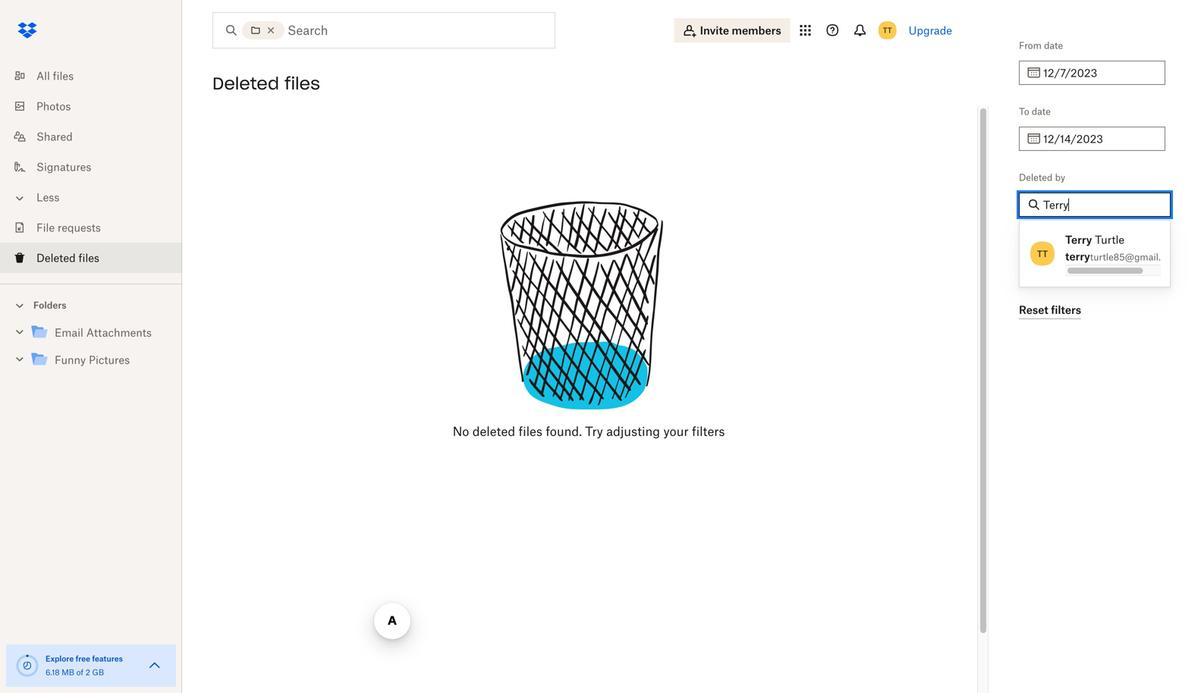 Task type: vqa. For each thing, say whether or not it's contained in the screenshot.
text box
no



Task type: locate. For each thing, give the bounding box(es) containing it.
date
[[1045, 40, 1064, 51], [1032, 106, 1051, 117]]

files
[[53, 69, 74, 82], [285, 73, 320, 94], [79, 252, 99, 265], [519, 424, 543, 439]]

in
[[1020, 238, 1028, 249]]

to
[[1020, 106, 1030, 117]]

date right from
[[1045, 40, 1064, 51]]

option
[[1020, 227, 1180, 281]]

invite members button
[[675, 18, 791, 43]]

dropbox image
[[12, 15, 43, 46]]

terry turtle terry turtle85@gmail.com
[[1066, 233, 1180, 263]]

6.18
[[46, 668, 60, 678]]

1 horizontal spatial tt
[[1038, 248, 1049, 260]]

group
[[0, 316, 182, 385]]

attachments
[[86, 326, 152, 339]]

found.
[[546, 424, 582, 439]]

1 vertical spatial filters
[[692, 424, 725, 439]]

1 vertical spatial deleted
[[1020, 172, 1053, 183]]

email attachments link
[[30, 323, 170, 344]]

all files link
[[12, 61, 182, 91]]

no
[[453, 424, 469, 439]]

members
[[732, 24, 782, 37]]

quota usage element
[[15, 654, 39, 679]]

0 vertical spatial deleted files
[[213, 73, 320, 94]]

email
[[55, 326, 83, 339]]

adjusting
[[607, 424, 660, 439]]

0 vertical spatial filters
[[1052, 304, 1082, 317]]

all
[[36, 69, 50, 82]]

To date text field
[[1044, 131, 1157, 147]]

tt left the upgrade
[[883, 25, 893, 35]]

0 horizontal spatial deleted
[[36, 252, 76, 265]]

folder
[[1030, 238, 1055, 249]]

deleted
[[213, 73, 279, 94], [1020, 172, 1053, 183], [36, 252, 76, 265]]

filters right your
[[692, 424, 725, 439]]

1 horizontal spatial filters
[[1052, 304, 1082, 317]]

1 vertical spatial date
[[1032, 106, 1051, 117]]

0 horizontal spatial deleted files
[[36, 252, 99, 265]]

deleted files
[[213, 73, 320, 94], [36, 252, 99, 265]]

requests
[[58, 221, 101, 234]]

invite members
[[700, 24, 782, 37]]

1 vertical spatial deleted files
[[36, 252, 99, 265]]

2 vertical spatial deleted
[[36, 252, 76, 265]]

file requests
[[36, 221, 101, 234]]

0 vertical spatial tt
[[883, 25, 893, 35]]

terry
[[1066, 250, 1091, 263]]

tt right in
[[1038, 248, 1049, 260]]

From date text field
[[1044, 65, 1157, 81]]

1 horizontal spatial deleted files
[[213, 73, 320, 94]]

reset
[[1020, 304, 1049, 317]]

try
[[586, 424, 603, 439]]

1 vertical spatial tt
[[1038, 248, 1049, 260]]

funny pictures link
[[30, 350, 170, 371]]

date right "to" in the right of the page
[[1032, 106, 1051, 117]]

filters
[[1052, 304, 1082, 317], [692, 424, 725, 439]]

of
[[76, 668, 83, 678]]

list
[[0, 52, 182, 284]]

in folder
[[1020, 238, 1055, 249]]

0 vertical spatial date
[[1045, 40, 1064, 51]]

1 horizontal spatial deleted
[[213, 73, 279, 94]]

tt
[[883, 25, 893, 35], [1038, 248, 1049, 260]]

0 horizontal spatial tt
[[883, 25, 893, 35]]

mb
[[62, 668, 74, 678]]

filters right reset
[[1052, 304, 1082, 317]]

signatures link
[[12, 152, 182, 182]]

2 horizontal spatial deleted
[[1020, 172, 1053, 183]]

from
[[1020, 40, 1042, 51]]

gb
[[92, 668, 104, 678]]

less image
[[12, 191, 27, 206]]

funny
[[55, 354, 86, 367]]

explore free features 6.18 mb of 2 gb
[[46, 655, 123, 678]]

photos
[[36, 100, 71, 113]]



Task type: describe. For each thing, give the bounding box(es) containing it.
turtle85@gmail.com
[[1091, 252, 1180, 263]]

shared
[[36, 130, 73, 143]]

2
[[86, 668, 90, 678]]

Search in folder "Funny Pictures" text field
[[288, 21, 524, 39]]

features
[[92, 655, 123, 664]]

deleted
[[473, 424, 516, 439]]

your
[[664, 424, 689, 439]]

deleted files list item
[[0, 243, 182, 273]]

file requests link
[[12, 213, 182, 243]]

explore
[[46, 655, 74, 664]]

reset filters button
[[1020, 301, 1082, 320]]

Deleted by text field
[[1044, 197, 1162, 213]]

no deleted files found. try adjusting your filters
[[453, 424, 725, 439]]

date for to date
[[1032, 106, 1051, 117]]

deleted by
[[1020, 172, 1066, 183]]

upgrade link
[[909, 24, 953, 37]]

upgrade
[[909, 24, 953, 37]]

file
[[36, 221, 55, 234]]

filters inside button
[[1052, 304, 1082, 317]]

turtle
[[1096, 233, 1125, 246]]

photos link
[[12, 91, 182, 121]]

deleted files link
[[12, 243, 182, 273]]

folders
[[33, 300, 66, 311]]

terry
[[1066, 233, 1093, 246]]

option containing terry
[[1020, 227, 1180, 281]]

date for from date
[[1045, 40, 1064, 51]]

less
[[36, 191, 59, 204]]

by
[[1056, 172, 1066, 183]]

list containing all files
[[0, 52, 182, 284]]

to date
[[1020, 106, 1051, 117]]

email attachments
[[55, 326, 152, 339]]

group containing email attachments
[[0, 316, 182, 385]]

0 horizontal spatial filters
[[692, 424, 725, 439]]

from date
[[1020, 40, 1064, 51]]

folders button
[[0, 294, 182, 316]]

0 vertical spatial deleted
[[213, 73, 279, 94]]

tt button
[[876, 18, 900, 43]]

reset filters
[[1020, 304, 1082, 317]]

files inside 'link'
[[79, 252, 99, 265]]

free
[[76, 655, 90, 664]]

shared link
[[12, 121, 182, 152]]

deleted inside 'link'
[[36, 252, 76, 265]]

invite
[[700, 24, 730, 37]]

deleted files inside 'link'
[[36, 252, 99, 265]]

all files
[[36, 69, 74, 82]]

signatures
[[36, 161, 91, 173]]

pictures
[[89, 354, 130, 367]]

tt inside popup button
[[883, 25, 893, 35]]

funny pictures
[[55, 354, 130, 367]]



